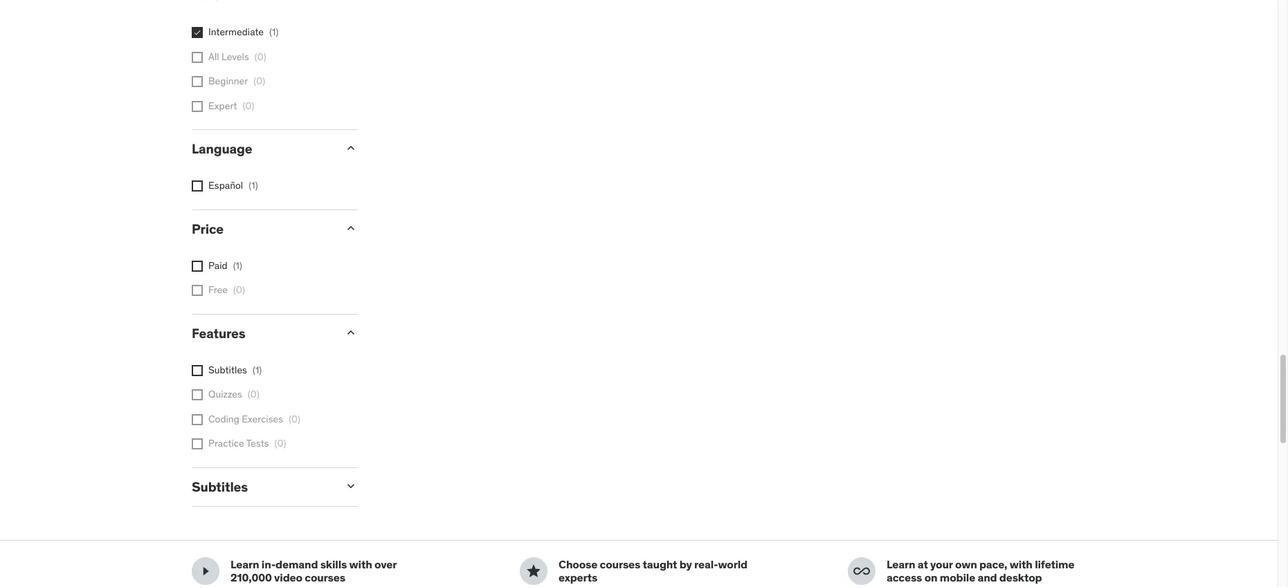 Task type: describe. For each thing, give the bounding box(es) containing it.
(0) right the expert
[[243, 100, 254, 112]]

(0) right the exercises at the left bottom of page
[[289, 413, 300, 426]]

subtitles for subtitles (1)
[[208, 364, 247, 376]]

xsmall image for free
[[192, 285, 203, 296]]

(1) for subtitles (1)
[[253, 364, 262, 376]]

skills
[[320, 558, 347, 572]]

learn at your own pace, with lifetime access on mobile and desktop
[[887, 558, 1075, 585]]

small image
[[344, 326, 358, 340]]

access
[[887, 571, 922, 585]]

expert
[[208, 100, 237, 112]]

at
[[918, 558, 928, 572]]

own
[[955, 558, 977, 572]]

courses inside learn in-demand skills with over 210,000 video courses
[[305, 571, 345, 585]]

(1) for intermediate (1)
[[269, 26, 279, 38]]

by
[[680, 558, 692, 572]]

small image for subtitles
[[344, 480, 358, 494]]

(1) for español (1)
[[249, 179, 258, 192]]

on
[[925, 571, 938, 585]]

in-
[[262, 558, 276, 572]]

(0) right levels
[[255, 50, 266, 63]]

quizzes (0)
[[208, 389, 259, 401]]

xsmall image for all
[[192, 52, 203, 63]]

intermediate (1)
[[208, 26, 279, 38]]

xsmall image for beginner
[[192, 76, 203, 87]]

lifetime
[[1035, 558, 1075, 572]]

xsmall image for quizzes
[[192, 390, 203, 401]]

xsmall image for subtitles
[[192, 365, 203, 376]]

language button
[[192, 141, 333, 157]]

paid (1)
[[208, 259, 242, 272]]

subtitles (1)
[[208, 364, 262, 376]]

xsmall image for español
[[192, 181, 203, 192]]

(0) up coding exercises (0)
[[248, 389, 259, 401]]

learn in-demand skills with over 210,000 video courses
[[231, 558, 397, 585]]

practice
[[208, 438, 244, 450]]

with inside learn at your own pace, with lifetime access on mobile and desktop
[[1010, 558, 1033, 572]]

coding exercises (0)
[[208, 413, 300, 426]]

small image for price
[[344, 221, 358, 235]]

language
[[192, 141, 252, 157]]

(1) for paid (1)
[[233, 259, 242, 272]]

all
[[208, 50, 219, 63]]

mobile
[[940, 571, 976, 585]]

choose
[[559, 558, 598, 572]]

coding
[[208, 413, 239, 426]]

your
[[931, 558, 953, 572]]

real-
[[694, 558, 718, 572]]

learn for learn in-demand skills with over 210,000 video courses
[[231, 558, 259, 572]]

expert (0)
[[208, 100, 254, 112]]

pace,
[[980, 558, 1008, 572]]



Task type: vqa. For each thing, say whether or not it's contained in the screenshot.
the "Memory"
no



Task type: locate. For each thing, give the bounding box(es) containing it.
0 vertical spatial subtitles
[[208, 364, 247, 376]]

1 small image from the top
[[344, 142, 358, 155]]

medium image left experts
[[525, 563, 542, 580]]

xsmall image left the quizzes
[[192, 390, 203, 401]]

0 vertical spatial small image
[[344, 142, 358, 155]]

(0)
[[255, 50, 266, 63], [254, 75, 265, 87], [243, 100, 254, 112], [233, 284, 245, 296], [248, 389, 259, 401], [289, 413, 300, 426], [274, 438, 286, 450]]

8 xsmall image from the top
[[192, 439, 203, 450]]

learn
[[231, 558, 259, 572], [887, 558, 916, 572]]

exercises
[[242, 413, 283, 426]]

quizzes
[[208, 389, 242, 401]]

xsmall image left the 'coding'
[[192, 415, 203, 426]]

(1) right español
[[249, 179, 258, 192]]

2 with from the left
[[1010, 558, 1033, 572]]

learn left "at" at the bottom right of page
[[887, 558, 916, 572]]

demand
[[276, 558, 318, 572]]

2 learn from the left
[[887, 558, 916, 572]]

courses inside choose courses taught by real-world experts
[[600, 558, 641, 572]]

subtitles
[[208, 364, 247, 376], [192, 479, 248, 496]]

medium image left 210,000
[[197, 563, 214, 580]]

experts
[[559, 571, 598, 585]]

0 vertical spatial xsmall image
[[192, 27, 203, 38]]

with left "over"
[[349, 558, 372, 572]]

and
[[978, 571, 997, 585]]

taught
[[643, 558, 677, 572]]

world
[[718, 558, 748, 572]]

xsmall image left practice
[[192, 439, 203, 450]]

1 horizontal spatial with
[[1010, 558, 1033, 572]]

learn left in-
[[231, 558, 259, 572]]

1 with from the left
[[349, 558, 372, 572]]

1 xsmall image from the top
[[192, 52, 203, 63]]

xsmall image left free
[[192, 285, 203, 296]]

xsmall image left all at left
[[192, 52, 203, 63]]

4 xsmall image from the top
[[192, 261, 203, 272]]

xsmall image for practice
[[192, 439, 203, 450]]

1 vertical spatial subtitles
[[192, 479, 248, 496]]

7 xsmall image from the top
[[192, 415, 203, 426]]

medium image for learn
[[197, 563, 214, 580]]

2 xsmall image from the top
[[192, 181, 203, 192]]

3 xsmall image from the top
[[192, 285, 203, 296]]

price
[[192, 221, 224, 237]]

subtitles button
[[192, 479, 333, 496]]

1 learn from the left
[[231, 558, 259, 572]]

medium image
[[854, 563, 870, 580]]

video
[[274, 571, 302, 585]]

2 vertical spatial xsmall image
[[192, 285, 203, 296]]

with
[[349, 558, 372, 572], [1010, 558, 1033, 572]]

(1) up quizzes (0)
[[253, 364, 262, 376]]

xsmall image for paid
[[192, 261, 203, 272]]

with right pace,
[[1010, 558, 1033, 572]]

3 xsmall image from the top
[[192, 101, 203, 112]]

5 xsmall image from the top
[[192, 365, 203, 376]]

(1) right paid
[[233, 259, 242, 272]]

xsmall image left 'intermediate'
[[192, 27, 203, 38]]

subtitles down practice
[[192, 479, 248, 496]]

choose courses taught by real-world experts
[[559, 558, 748, 585]]

paid
[[208, 259, 228, 272]]

beginner
[[208, 75, 248, 87]]

xsmall image
[[192, 52, 203, 63], [192, 76, 203, 87], [192, 101, 203, 112], [192, 261, 203, 272], [192, 365, 203, 376], [192, 390, 203, 401], [192, 415, 203, 426], [192, 439, 203, 450]]

0 horizontal spatial learn
[[231, 558, 259, 572]]

all levels (0)
[[208, 50, 266, 63]]

xsmall image for intermediate
[[192, 27, 203, 38]]

3 small image from the top
[[344, 480, 358, 494]]

courses right video
[[305, 571, 345, 585]]

xsmall image left paid
[[192, 261, 203, 272]]

desktop
[[1000, 571, 1042, 585]]

practice tests (0)
[[208, 438, 286, 450]]

courses left taught
[[600, 558, 641, 572]]

with inside learn in-demand skills with over 210,000 video courses
[[349, 558, 372, 572]]

xsmall image for expert
[[192, 101, 203, 112]]

medium image for choose
[[525, 563, 542, 580]]

xsmall image left español
[[192, 181, 203, 192]]

intermediate
[[208, 26, 264, 38]]

210,000
[[231, 571, 272, 585]]

1 vertical spatial small image
[[344, 221, 358, 235]]

1 horizontal spatial medium image
[[525, 563, 542, 580]]

1 horizontal spatial courses
[[600, 558, 641, 572]]

2 xsmall image from the top
[[192, 76, 203, 87]]

2 small image from the top
[[344, 221, 358, 235]]

subtitles for subtitles
[[192, 479, 248, 496]]

xsmall image left the expert
[[192, 101, 203, 112]]

2 medium image from the left
[[525, 563, 542, 580]]

1 horizontal spatial learn
[[887, 558, 916, 572]]

0 horizontal spatial medium image
[[197, 563, 214, 580]]

small image
[[344, 142, 358, 155], [344, 221, 358, 235], [344, 480, 358, 494]]

subtitles up the quizzes
[[208, 364, 247, 376]]

español (1)
[[208, 179, 258, 192]]

(1)
[[269, 26, 279, 38], [249, 179, 258, 192], [233, 259, 242, 272], [253, 364, 262, 376]]

medium image
[[197, 563, 214, 580], [525, 563, 542, 580]]

xsmall image
[[192, 27, 203, 38], [192, 181, 203, 192], [192, 285, 203, 296]]

6 xsmall image from the top
[[192, 390, 203, 401]]

0 horizontal spatial with
[[349, 558, 372, 572]]

free (0)
[[208, 284, 245, 296]]

xsmall image left subtitles (1)
[[192, 365, 203, 376]]

over
[[374, 558, 397, 572]]

(0) right tests
[[274, 438, 286, 450]]

courses
[[600, 558, 641, 572], [305, 571, 345, 585]]

learn for learn at your own pace, with lifetime access on mobile and desktop
[[887, 558, 916, 572]]

2 vertical spatial small image
[[344, 480, 358, 494]]

1 vertical spatial xsmall image
[[192, 181, 203, 192]]

1 xsmall image from the top
[[192, 27, 203, 38]]

price button
[[192, 221, 333, 237]]

(0) right beginner at left top
[[254, 75, 265, 87]]

1 medium image from the left
[[197, 563, 214, 580]]

beginner (0)
[[208, 75, 265, 87]]

features
[[192, 325, 245, 342]]

0 horizontal spatial courses
[[305, 571, 345, 585]]

xsmall image left beginner at left top
[[192, 76, 203, 87]]

small image for language
[[344, 142, 358, 155]]

tests
[[246, 438, 269, 450]]

xsmall image for coding
[[192, 415, 203, 426]]

levels
[[222, 50, 249, 63]]

(0) right free
[[233, 284, 245, 296]]

(1) right 'intermediate'
[[269, 26, 279, 38]]

learn inside learn in-demand skills with over 210,000 video courses
[[231, 558, 259, 572]]

free
[[208, 284, 228, 296]]

español
[[208, 179, 243, 192]]

learn inside learn at your own pace, with lifetime access on mobile and desktop
[[887, 558, 916, 572]]

features button
[[192, 325, 333, 342]]



